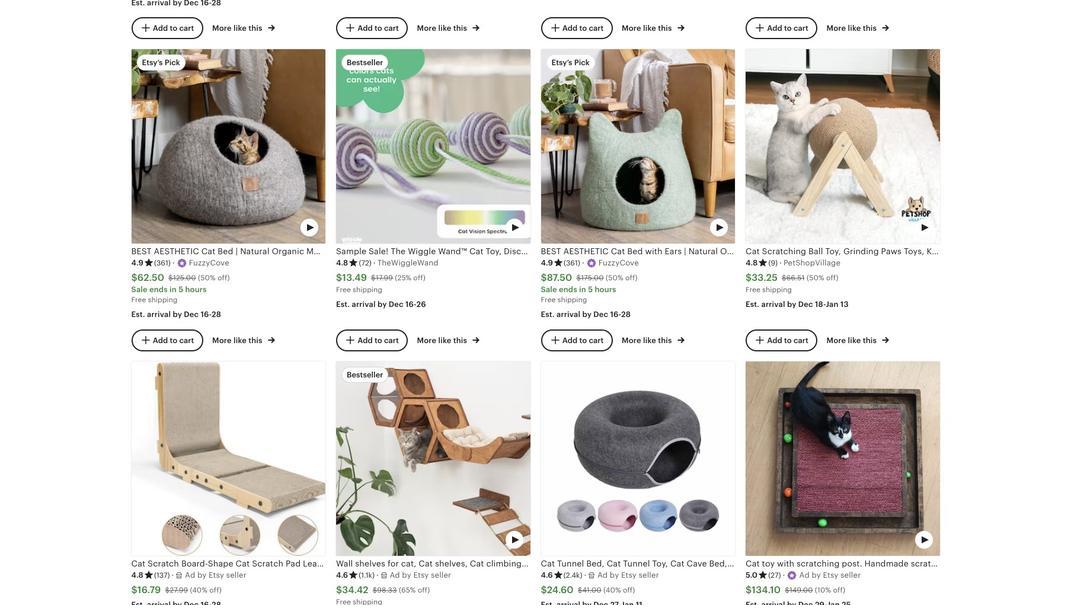 Task type: locate. For each thing, give the bounding box(es) containing it.
1 horizontal spatial pick
[[574, 58, 590, 67]]

est. down 33.25
[[746, 300, 760, 309]]

1 4.6 from the left
[[336, 571, 348, 580]]

by down $ 62.50 $ 125.00 (50% off) sale ends in 5 hours free shipping
[[173, 310, 182, 319]]

hours down 125.00
[[185, 285, 207, 294]]

(50% right 175.00 at the top right of page
[[606, 274, 624, 282]]

1 est. arrival by dec 16-28 from the left
[[131, 310, 221, 319]]

1 28 from the left
[[212, 310, 221, 319]]

off) for 87.50
[[626, 274, 638, 282]]

2 hours from the left
[[595, 285, 616, 294]]

sale down the 62.50
[[131, 285, 148, 294]]

est. down the 62.50
[[131, 310, 145, 319]]

bestseller for 13.49
[[347, 58, 383, 67]]

(361)
[[154, 259, 171, 268], [564, 259, 580, 268]]

1 horizontal spatial in
[[579, 285, 586, 294]]

2 4.6 from the left
[[541, 571, 553, 580]]

cat scratch board-shape cat scratch pad leaned on wall standing strong catnip scratcher with ball toy cardboard for indoor 24 inches image
[[131, 362, 326, 556]]

0 horizontal spatial hours
[[185, 285, 207, 294]]

· up 125.00
[[172, 259, 175, 268]]

free inside $ 62.50 $ 125.00 (50% off) sale ends in 5 hours free shipping
[[131, 296, 146, 304]]

toy,
[[486, 247, 502, 256]]

in down 125.00
[[170, 285, 177, 294]]

4.9
[[131, 259, 143, 268], [541, 259, 553, 268]]

24.60
[[547, 585, 574, 596]]

$ 34.42 $ 98.33 (65% off)
[[336, 585, 430, 596]]

pick
[[165, 58, 180, 67], [574, 58, 590, 67]]

0 horizontal spatial etsy's
[[142, 58, 163, 67]]

4.8
[[336, 259, 348, 268], [746, 259, 758, 268], [131, 571, 143, 580]]

· for 62.50
[[172, 259, 175, 268]]

dec
[[389, 300, 404, 309], [799, 300, 813, 309], [184, 310, 199, 319], [594, 310, 608, 319]]

1 horizontal spatial 28
[[621, 310, 631, 319]]

· right (137)
[[172, 571, 174, 580]]

· for 87.50
[[582, 259, 585, 268]]

· down 'pet'
[[582, 259, 585, 268]]

2 (40% from the left
[[604, 586, 621, 595]]

etsy's pick
[[142, 58, 180, 67], [552, 58, 590, 67]]

free down 87.50
[[541, 296, 556, 304]]

· for 34.42
[[376, 571, 379, 580]]

$ 13.49 $ 17.99 (25% off) free shipping
[[336, 272, 426, 294]]

est. for 33.25
[[746, 300, 760, 309]]

(9)
[[769, 259, 778, 268]]

$ right the 62.50
[[168, 274, 173, 282]]

0 horizontal spatial 4.6
[[336, 571, 348, 580]]

62.50
[[137, 272, 164, 284]]

ends for 62.50
[[149, 285, 168, 294]]

1 horizontal spatial 4.6
[[541, 571, 553, 580]]

hours
[[185, 285, 207, 294], [595, 285, 616, 294]]

2 est. arrival by dec 16-28 from the left
[[541, 310, 631, 319]]

5
[[179, 285, 183, 294], [588, 285, 593, 294]]

est. arrival by dec 16-28 down the $ 87.50 $ 175.00 (50% off) sale ends in 5 hours free shipping
[[541, 310, 631, 319]]

off) inside $ 13.49 $ 17.99 (25% off) free shipping
[[414, 274, 426, 282]]

ends inside $ 62.50 $ 125.00 (50% off) sale ends in 5 hours free shipping
[[149, 285, 168, 294]]

off) inside the $ 34.42 $ 98.33 (65% off)
[[418, 586, 430, 595]]

(40% right the 27.99 on the left of the page
[[190, 586, 208, 595]]

off) up jan at the right of the page
[[827, 274, 839, 282]]

2 sale from the left
[[541, 285, 557, 294]]

pet
[[574, 247, 586, 256]]

bestseller
[[347, 58, 383, 67], [347, 371, 383, 380]]

(40% for 16.79
[[190, 586, 208, 595]]

wall shelves for cat, cat shelves, cat climbing wall shelf, cat house wall, cat shelves for wall, modern cat furniture, wood cat hexagon image
[[336, 362, 530, 556]]

2 (50% from the left
[[606, 274, 624, 282]]

5 inside the $ 87.50 $ 175.00 (50% off) sale ends in 5 hours free shipping
[[588, 285, 593, 294]]

1 etsy's from the left
[[142, 58, 163, 67]]

$
[[131, 272, 137, 284], [336, 272, 342, 284], [541, 272, 547, 284], [746, 272, 752, 284], [168, 274, 173, 282], [371, 274, 376, 282], [577, 274, 581, 282], [782, 274, 787, 282], [131, 585, 137, 596], [336, 585, 342, 596], [541, 585, 547, 596], [746, 585, 752, 596], [165, 586, 170, 595], [373, 586, 377, 595], [578, 586, 583, 595], [785, 586, 790, 595]]

2 4.9 from the left
[[541, 259, 553, 268]]

(50% for 33.25
[[807, 274, 825, 282]]

· for 33.25
[[780, 259, 782, 268]]

4.8 down sample
[[336, 259, 348, 268]]

in for 87.50
[[579, 285, 586, 294]]

4.6 up 34.42
[[336, 571, 348, 580]]

in
[[170, 285, 177, 294], [579, 285, 586, 294]]

16- down the $ 87.50 $ 175.00 (50% off) sale ends in 5 hours free shipping
[[610, 310, 621, 319]]

is
[[565, 247, 571, 256]]

16- down (25%
[[406, 300, 417, 309]]

1 horizontal spatial sale
[[541, 285, 557, 294]]

(50% right 125.00
[[198, 274, 216, 282]]

$ right '134.10'
[[785, 586, 790, 595]]

free inside the $ 87.50 $ 175.00 (50% off) sale ends in 5 hours free shipping
[[541, 296, 556, 304]]

·
[[172, 259, 175, 268], [373, 259, 376, 268], [582, 259, 585, 268], [780, 259, 782, 268], [172, 571, 174, 580], [376, 571, 379, 580], [584, 571, 587, 580], [783, 571, 785, 580]]

est.
[[336, 300, 350, 309], [746, 300, 760, 309], [131, 310, 145, 319], [541, 310, 555, 319]]

· right (1.1k) on the left bottom of the page
[[376, 571, 379, 580]]

more like this
[[212, 24, 264, 33], [417, 24, 469, 33], [622, 24, 674, 33], [827, 24, 879, 33], [212, 336, 264, 345], [417, 336, 469, 345], [622, 336, 674, 345], [827, 336, 879, 345]]

4.8 for 33.25
[[746, 259, 758, 268]]

sale
[[131, 285, 148, 294], [541, 285, 557, 294]]

ends down the 62.50
[[149, 285, 168, 294]]

(40% inside $ 16.79 $ 27.99 (40% off)
[[190, 586, 208, 595]]

1 horizontal spatial hours
[[595, 285, 616, 294]]

arrival down the $ 87.50 $ 175.00 (50% off) sale ends in 5 hours free shipping
[[557, 310, 581, 319]]

4.6
[[336, 571, 348, 580], [541, 571, 553, 580]]

in inside the $ 87.50 $ 175.00 (50% off) sale ends in 5 hours free shipping
[[579, 285, 586, 294]]

wand™
[[438, 247, 467, 256]]

free down 33.25
[[746, 286, 761, 294]]

26
[[417, 300, 426, 309]]

off) right the (65%
[[418, 586, 430, 595]]

0 horizontal spatial (40%
[[190, 586, 208, 595]]

5 down 175.00 at the top right of page
[[588, 285, 593, 294]]

shipping down 87.50
[[558, 296, 587, 304]]

2 (361) from the left
[[564, 259, 580, 268]]

1 5 from the left
[[179, 285, 183, 294]]

off) right 125.00
[[218, 274, 230, 282]]

0 horizontal spatial (50%
[[198, 274, 216, 282]]

0 horizontal spatial 28
[[212, 310, 221, 319]]

(27)
[[769, 572, 781, 580]]

0 horizontal spatial in
[[170, 285, 177, 294]]

(361) down is
[[564, 259, 580, 268]]

est. arrival by dec 16-28 down $ 62.50 $ 125.00 (50% off) sale ends in 5 hours free shipping
[[131, 310, 221, 319]]

arrival
[[352, 300, 376, 309], [762, 300, 786, 309], [147, 310, 171, 319], [557, 310, 581, 319]]

product video element for 62.50
[[131, 49, 326, 244]]

16.79
[[137, 585, 161, 596]]

28 down $ 62.50 $ 125.00 (50% off) sale ends in 5 hours free shipping
[[212, 310, 221, 319]]

$ 16.79 $ 27.99 (40% off)
[[131, 585, 222, 596]]

1 horizontal spatial 4.9
[[541, 259, 553, 268]]

$ inside the $ 34.42 $ 98.33 (65% off)
[[373, 586, 377, 595]]

1 horizontal spatial etsy's
[[552, 58, 573, 67]]

(50% inside $ 62.50 $ 125.00 (50% off) sale ends in 5 hours free shipping
[[198, 274, 216, 282]]

$ down (2.4k)
[[578, 586, 583, 595]]

0 horizontal spatial (361)
[[154, 259, 171, 268]]

(137)
[[154, 572, 170, 580]]

87.50
[[547, 272, 572, 284]]

1 etsy's pick from the left
[[142, 58, 180, 67]]

toy
[[589, 247, 603, 256]]

· right "(9)"
[[780, 259, 782, 268]]

$ 62.50 $ 125.00 (50% off) sale ends in 5 hours free shipping
[[131, 272, 230, 304]]

sale down 87.50
[[541, 285, 557, 294]]

shipping down 13.49
[[353, 286, 382, 294]]

1 ends from the left
[[149, 285, 168, 294]]

$ 33.25 $ 66.51 (50% off) free shipping
[[746, 272, 839, 294]]

cart
[[179, 23, 194, 32], [384, 23, 399, 32], [589, 23, 604, 32], [794, 23, 809, 32], [179, 336, 194, 345], [384, 336, 399, 345], [589, 336, 604, 345], [794, 336, 809, 345]]

2 pick from the left
[[574, 58, 590, 67]]

(72)
[[359, 259, 372, 268]]

(50% for 87.50
[[606, 274, 624, 282]]

off) right 175.00 at the top right of page
[[626, 274, 638, 282]]

est. for 62.50
[[131, 310, 145, 319]]

(361) up the 62.50
[[154, 259, 171, 268]]

1 bestseller from the top
[[347, 58, 383, 67]]

1 horizontal spatial (50%
[[606, 274, 624, 282]]

off) right (10%
[[833, 586, 846, 595]]

5 for 62.50
[[179, 285, 183, 294]]

$ right 87.50
[[577, 274, 581, 282]]

in inside $ 62.50 $ 125.00 (50% off) sale ends in 5 hours free shipping
[[170, 285, 177, 294]]

0 horizontal spatial 5
[[179, 285, 183, 294]]

(50% inside the $ 87.50 $ 175.00 (50% off) sale ends in 5 hours free shipping
[[606, 274, 624, 282]]

1 horizontal spatial 5
[[588, 285, 593, 294]]

· for 13.49
[[373, 259, 376, 268]]

34.42
[[342, 585, 369, 596]]

off)
[[218, 274, 230, 282], [414, 274, 426, 282], [626, 274, 638, 282], [827, 274, 839, 282], [209, 586, 222, 595], [418, 586, 430, 595], [623, 586, 635, 595], [833, 586, 846, 595]]

sample sale! the wiggle wand™ cat toy, discounted as is pet toy
[[336, 247, 603, 256]]

4.9 up the 62.50
[[131, 259, 143, 268]]

est. arrival by dec 16-28 for 62.50
[[131, 310, 221, 319]]

28
[[212, 310, 221, 319], [621, 310, 631, 319]]

· right (27)
[[783, 571, 785, 580]]

add
[[153, 23, 168, 32], [358, 23, 373, 32], [563, 23, 578, 32], [767, 23, 783, 32], [153, 336, 168, 345], [358, 336, 373, 345], [563, 336, 578, 345], [767, 336, 783, 345]]

2 ends from the left
[[559, 285, 577, 294]]

free down 13.49
[[336, 286, 351, 294]]

1 4.9 from the left
[[131, 259, 143, 268]]

4.9 for 62.50
[[131, 259, 143, 268]]

$ down sample
[[336, 272, 342, 284]]

5 down 125.00
[[179, 285, 183, 294]]

4.8 up 33.25
[[746, 259, 758, 268]]

1 (361) from the left
[[154, 259, 171, 268]]

off) inside $ 33.25 $ 66.51 (50% off) free shipping
[[827, 274, 839, 282]]

1 horizontal spatial etsy's pick
[[552, 58, 590, 67]]

arrival down $ 13.49 $ 17.99 (25% off) free shipping
[[352, 300, 376, 309]]

16-
[[406, 300, 417, 309], [201, 310, 212, 319], [610, 310, 621, 319]]

0 horizontal spatial ends
[[149, 285, 168, 294]]

$ left 66.51
[[746, 272, 752, 284]]

dec down $ 62.50 $ 125.00 (50% off) sale ends in 5 hours free shipping
[[184, 310, 199, 319]]

to
[[170, 23, 177, 32], [375, 23, 382, 32], [580, 23, 587, 32], [784, 23, 792, 32], [170, 336, 177, 345], [375, 336, 382, 345], [580, 336, 587, 345], [784, 336, 792, 345]]

etsy's
[[142, 58, 163, 67], [552, 58, 573, 67]]

4.6 up 24.60
[[541, 571, 553, 580]]

this
[[249, 24, 262, 33], [453, 24, 467, 33], [658, 24, 672, 33], [863, 24, 877, 33], [249, 336, 262, 345], [453, 336, 467, 345], [658, 336, 672, 345], [863, 336, 877, 345]]

1 horizontal spatial (361)
[[564, 259, 580, 268]]

est. arrival by dec 16-28
[[131, 310, 221, 319], [541, 310, 631, 319]]

0 horizontal spatial 4.9
[[131, 259, 143, 268]]

sale inside $ 62.50 $ 125.00 (50% off) sale ends in 5 hours free shipping
[[131, 285, 148, 294]]

off) right 41.00
[[623, 586, 635, 595]]

2 horizontal spatial 16-
[[610, 310, 621, 319]]

off) inside the $ 87.50 $ 175.00 (50% off) sale ends in 5 hours free shipping
[[626, 274, 638, 282]]

dec left 18-
[[799, 300, 813, 309]]

(50% inside $ 33.25 $ 66.51 (50% off) free shipping
[[807, 274, 825, 282]]

dec for 33.25
[[799, 300, 813, 309]]

ends
[[149, 285, 168, 294], [559, 285, 577, 294]]

est. down 13.49
[[336, 300, 350, 309]]

(40%
[[190, 586, 208, 595], [604, 586, 621, 595]]

pick for 62.50
[[165, 58, 180, 67]]

off) inside the $ 134.10 $ 149.00 (10% off)
[[833, 586, 846, 595]]

$ 134.10 $ 149.00 (10% off)
[[746, 585, 846, 596]]

$ 24.60 $ 41.00 (40% off)
[[541, 585, 635, 596]]

(361) for 87.50
[[564, 259, 580, 268]]

off) right the 27.99 on the left of the page
[[209, 586, 222, 595]]

add to cart
[[153, 23, 194, 32], [358, 23, 399, 32], [563, 23, 604, 32], [767, 23, 809, 32], [153, 336, 194, 345], [358, 336, 399, 345], [563, 336, 604, 345], [767, 336, 809, 345]]

66.51
[[787, 274, 805, 282]]

$ right 33.25
[[782, 274, 787, 282]]

dec left 26
[[389, 300, 404, 309]]

wiggle
[[408, 247, 436, 256]]

off) inside $ 62.50 $ 125.00 (50% off) sale ends in 5 hours free shipping
[[218, 274, 230, 282]]

add to cart button
[[131, 17, 203, 39], [336, 17, 408, 39], [541, 17, 613, 39], [746, 17, 818, 39], [131, 329, 203, 351], [336, 329, 408, 351], [541, 329, 613, 351], [746, 329, 818, 351]]

13
[[841, 300, 849, 309]]

2 horizontal spatial 4.8
[[746, 259, 758, 268]]

off) for 34.42
[[418, 586, 430, 595]]

(50%
[[198, 274, 216, 282], [606, 274, 624, 282], [807, 274, 825, 282]]

the
[[391, 247, 406, 256]]

by down $ 13.49 $ 17.99 (25% off) free shipping
[[378, 300, 387, 309]]

shipping down 33.25
[[763, 286, 792, 294]]

etsy's pick for 87.50
[[552, 58, 590, 67]]

0 horizontal spatial sale
[[131, 285, 148, 294]]

est. down 87.50
[[541, 310, 555, 319]]

3 (50% from the left
[[807, 274, 825, 282]]

by down the $ 87.50 $ 175.00 (50% off) sale ends in 5 hours free shipping
[[583, 310, 592, 319]]

shipping down the 62.50
[[148, 296, 178, 304]]

4.8 up 16.79
[[131, 571, 143, 580]]

2 etsy's from the left
[[552, 58, 573, 67]]

$ down (137)
[[165, 586, 170, 595]]

off) inside $ 24.60 $ 41.00 (40% off)
[[623, 586, 635, 595]]

sample sale! the wiggle wand™ cat toy, discounted as is pet toy image
[[336, 49, 530, 244]]

0 horizontal spatial etsy's pick
[[142, 58, 180, 67]]

5.0
[[746, 571, 758, 580]]

1 in from the left
[[170, 285, 177, 294]]

sale!
[[369, 247, 389, 256]]

arrival down $ 62.50 $ 125.00 (50% off) sale ends in 5 hours free shipping
[[147, 310, 171, 319]]

as
[[552, 247, 562, 256]]

27.99
[[170, 586, 188, 595]]

sale inside the $ 87.50 $ 175.00 (50% off) sale ends in 5 hours free shipping
[[541, 285, 557, 294]]

dec down the $ 87.50 $ 175.00 (50% off) sale ends in 5 hours free shipping
[[594, 310, 608, 319]]

175.00
[[581, 274, 604, 282]]

jan
[[826, 300, 839, 309]]

1 horizontal spatial 16-
[[406, 300, 417, 309]]

sale for 87.50
[[541, 285, 557, 294]]

hours for 87.50
[[595, 285, 616, 294]]

2 horizontal spatial (50%
[[807, 274, 825, 282]]

hours down 175.00 at the top right of page
[[595, 285, 616, 294]]

1 horizontal spatial ends
[[559, 285, 577, 294]]

ends down 87.50
[[559, 285, 577, 294]]

hours inside $ 62.50 $ 125.00 (50% off) sale ends in 5 hours free shipping
[[185, 285, 207, 294]]

5 inside $ 62.50 $ 125.00 (50% off) sale ends in 5 hours free shipping
[[179, 285, 183, 294]]

off) right (25%
[[414, 274, 426, 282]]

off) inside $ 16.79 $ 27.99 (40% off)
[[209, 586, 222, 595]]

125.00
[[173, 274, 196, 282]]

· right (2.4k)
[[584, 571, 587, 580]]

1 sale from the left
[[131, 285, 148, 294]]

shipping
[[353, 286, 382, 294], [763, 286, 792, 294], [148, 296, 178, 304], [558, 296, 587, 304]]

0 horizontal spatial 4.8
[[131, 571, 143, 580]]

$ down (1.1k) on the left bottom of the page
[[373, 586, 377, 595]]

best aesthetic cat bed with ears | natural organic merino felt wool | soft, wholesome, cute | #1 modern "cat corner" cave | handmade and fun image
[[541, 49, 735, 244]]

1 hours from the left
[[185, 285, 207, 294]]

more
[[212, 24, 232, 33], [417, 24, 437, 33], [622, 24, 641, 33], [827, 24, 846, 33], [212, 336, 232, 345], [417, 336, 437, 345], [622, 336, 641, 345], [827, 336, 846, 345]]

more like this link
[[212, 21, 275, 34], [417, 21, 480, 34], [622, 21, 685, 34], [827, 21, 890, 34], [212, 334, 275, 346], [417, 334, 480, 346], [622, 334, 685, 346], [827, 334, 890, 346]]

2 in from the left
[[579, 285, 586, 294]]

1 pick from the left
[[165, 58, 180, 67]]

1 (50% from the left
[[198, 274, 216, 282]]

cat
[[470, 247, 484, 256]]

etsy's for 62.50
[[142, 58, 163, 67]]

2 28 from the left
[[621, 310, 631, 319]]

product video element for 13.49
[[336, 49, 530, 244]]

1 horizontal spatial (40%
[[604, 586, 621, 595]]

41.00
[[583, 586, 602, 595]]

1 horizontal spatial 4.8
[[336, 259, 348, 268]]

1 vertical spatial bestseller
[[347, 371, 383, 380]]

in for 62.50
[[170, 285, 177, 294]]

2 bestseller from the top
[[347, 371, 383, 380]]

16- down $ 62.50 $ 125.00 (50% off) sale ends in 5 hours free shipping
[[201, 310, 212, 319]]

· right (72)
[[373, 259, 376, 268]]

(50% right 66.51
[[807, 274, 825, 282]]

product video element
[[131, 49, 326, 244], [336, 49, 530, 244], [541, 49, 735, 244], [746, 49, 940, 244], [336, 362, 530, 556], [746, 362, 940, 556]]

shipping inside $ 62.50 $ 125.00 (50% off) sale ends in 5 hours free shipping
[[148, 296, 178, 304]]

like
[[234, 24, 247, 33], [439, 24, 452, 33], [643, 24, 656, 33], [848, 24, 861, 33], [234, 336, 247, 345], [439, 336, 452, 345], [643, 336, 656, 345], [848, 336, 861, 345]]

arrival down 33.25
[[762, 300, 786, 309]]

0 horizontal spatial 16-
[[201, 310, 212, 319]]

2 etsy's pick from the left
[[552, 58, 590, 67]]

0 horizontal spatial est. arrival by dec 16-28
[[131, 310, 221, 319]]

(40% right 41.00
[[604, 586, 621, 595]]

in down 175.00 at the top right of page
[[579, 285, 586, 294]]

hours inside the $ 87.50 $ 175.00 (50% off) sale ends in 5 hours free shipping
[[595, 285, 616, 294]]

1 (40% from the left
[[190, 586, 208, 595]]

0 vertical spatial bestseller
[[347, 58, 383, 67]]

28 down the $ 87.50 $ 175.00 (50% off) sale ends in 5 hours free shipping
[[621, 310, 631, 319]]

(40% inside $ 24.60 $ 41.00 (40% off)
[[604, 586, 621, 595]]

4.9 down as
[[541, 259, 553, 268]]

free down the 62.50
[[131, 296, 146, 304]]

free
[[336, 286, 351, 294], [746, 286, 761, 294], [131, 296, 146, 304], [541, 296, 556, 304]]

0 horizontal spatial pick
[[165, 58, 180, 67]]

by
[[378, 300, 387, 309], [787, 300, 797, 309], [173, 310, 182, 319], [583, 310, 592, 319]]

2 5 from the left
[[588, 285, 593, 294]]

by down $ 33.25 $ 66.51 (50% off) free shipping
[[787, 300, 797, 309]]

ends inside the $ 87.50 $ 175.00 (50% off) sale ends in 5 hours free shipping
[[559, 285, 577, 294]]

cat toy with scratching post. handmade scratcher for big cats, pet furniture, sisal rope, large cat scratching mat, cat lover present image
[[746, 362, 940, 556]]

1 horizontal spatial est. arrival by dec 16-28
[[541, 310, 631, 319]]

est. for 87.50
[[541, 310, 555, 319]]



Task type: describe. For each thing, give the bounding box(es) containing it.
product video element for 87.50
[[541, 49, 735, 244]]

(361) for 62.50
[[154, 259, 171, 268]]

4.9 for 87.50
[[541, 259, 553, 268]]

off) for 134.10
[[833, 586, 846, 595]]

free inside $ 33.25 $ 66.51 (50% off) free shipping
[[746, 286, 761, 294]]

5 for 87.50
[[588, 285, 593, 294]]

bestseller for 34.42
[[347, 371, 383, 380]]

dec for 62.50
[[184, 310, 199, 319]]

16- for 13.49
[[406, 300, 417, 309]]

$ down (72)
[[371, 274, 376, 282]]

$ inside the $ 134.10 $ 149.00 (10% off)
[[785, 586, 790, 595]]

$ down discounted on the top
[[541, 272, 547, 284]]

est. arrival by dec 16-28 for 87.50
[[541, 310, 631, 319]]

· for 16.79
[[172, 571, 174, 580]]

dec for 87.50
[[594, 310, 608, 319]]

$ inside $ 24.60 $ 41.00 (40% off)
[[578, 586, 583, 595]]

by for 13.49
[[378, 300, 387, 309]]

134.10
[[752, 585, 781, 596]]

est. arrival by dec 18-jan 13
[[746, 300, 849, 309]]

18-
[[815, 300, 826, 309]]

cat tunnel bed, cat tunnel toy, cat cave bed, multi-colored cattery, kitten donut bed, washable donut pet bed christmas gifts for cat lover image
[[541, 362, 735, 556]]

(65%
[[399, 586, 416, 595]]

$ left 98.33
[[336, 585, 342, 596]]

best aesthetic cat bed | natural organic merino felt wool | soft, wholesome, cute | #1 modern "cat corner" cave | handmade round style image
[[131, 49, 326, 244]]

product video element for 33.25
[[746, 49, 940, 244]]

17.99
[[376, 274, 393, 282]]

(1.1k)
[[359, 572, 375, 580]]

off) for 13.49
[[414, 274, 426, 282]]

149.00
[[790, 586, 813, 595]]

free inside $ 13.49 $ 17.99 (25% off) free shipping
[[336, 286, 351, 294]]

98.33
[[377, 586, 397, 595]]

$ left 125.00
[[131, 272, 137, 284]]

4.6 for 24.60
[[541, 571, 553, 580]]

off) for 62.50
[[218, 274, 230, 282]]

cat scratching ball toy, grinding paws toys, kitten sisal rope ball, cats scratcher wear-resistant, pet furniture, pet christmas gift image
[[746, 49, 940, 244]]

arrival for 87.50
[[557, 310, 581, 319]]

by for 62.50
[[173, 310, 182, 319]]

ends for 87.50
[[559, 285, 577, 294]]

shipping inside $ 13.49 $ 17.99 (25% off) free shipping
[[353, 286, 382, 294]]

33.25
[[752, 272, 778, 284]]

arrival for 13.49
[[352, 300, 376, 309]]

est. arrival by dec 16-26
[[336, 300, 426, 309]]

· for 134.10
[[783, 571, 785, 580]]

16- for 62.50
[[201, 310, 212, 319]]

dec for 13.49
[[389, 300, 404, 309]]

(25%
[[395, 274, 412, 282]]

(40% for 24.60
[[604, 586, 621, 595]]

sale for 62.50
[[131, 285, 148, 294]]

(10%
[[815, 586, 831, 595]]

(50% for 62.50
[[198, 274, 216, 282]]

off) for 33.25
[[827, 274, 839, 282]]

by for 33.25
[[787, 300, 797, 309]]

$ 87.50 $ 175.00 (50% off) sale ends in 5 hours free shipping
[[541, 272, 638, 304]]

4.8 for 13.49
[[336, 259, 348, 268]]

etsy's pick for 62.50
[[142, 58, 180, 67]]

arrival for 62.50
[[147, 310, 171, 319]]

hours for 62.50
[[185, 285, 207, 294]]

13.49
[[342, 272, 367, 284]]

28 for 87.50
[[621, 310, 631, 319]]

pick for 87.50
[[574, 58, 590, 67]]

(2.4k)
[[564, 572, 583, 580]]

est. for 13.49
[[336, 300, 350, 309]]

$ inside $ 16.79 $ 27.99 (40% off)
[[165, 586, 170, 595]]

arrival for 33.25
[[762, 300, 786, 309]]

by for 87.50
[[583, 310, 592, 319]]

4.6 for 34.42
[[336, 571, 348, 580]]

$ down the 5.0
[[746, 585, 752, 596]]

shipping inside $ 33.25 $ 66.51 (50% off) free shipping
[[763, 286, 792, 294]]

off) for 24.60
[[623, 586, 635, 595]]

off) for 16.79
[[209, 586, 222, 595]]

shipping inside the $ 87.50 $ 175.00 (50% off) sale ends in 5 hours free shipping
[[558, 296, 587, 304]]

$ left the 27.99 on the left of the page
[[131, 585, 137, 596]]

discounted
[[504, 247, 550, 256]]

$ left 41.00
[[541, 585, 547, 596]]

· for 24.60
[[584, 571, 587, 580]]

etsy's for 87.50
[[552, 58, 573, 67]]

16- for 87.50
[[610, 310, 621, 319]]

28 for 62.50
[[212, 310, 221, 319]]

sample
[[336, 247, 367, 256]]



Task type: vqa. For each thing, say whether or not it's contained in the screenshot.
the 'to' inside Add to cart button
no



